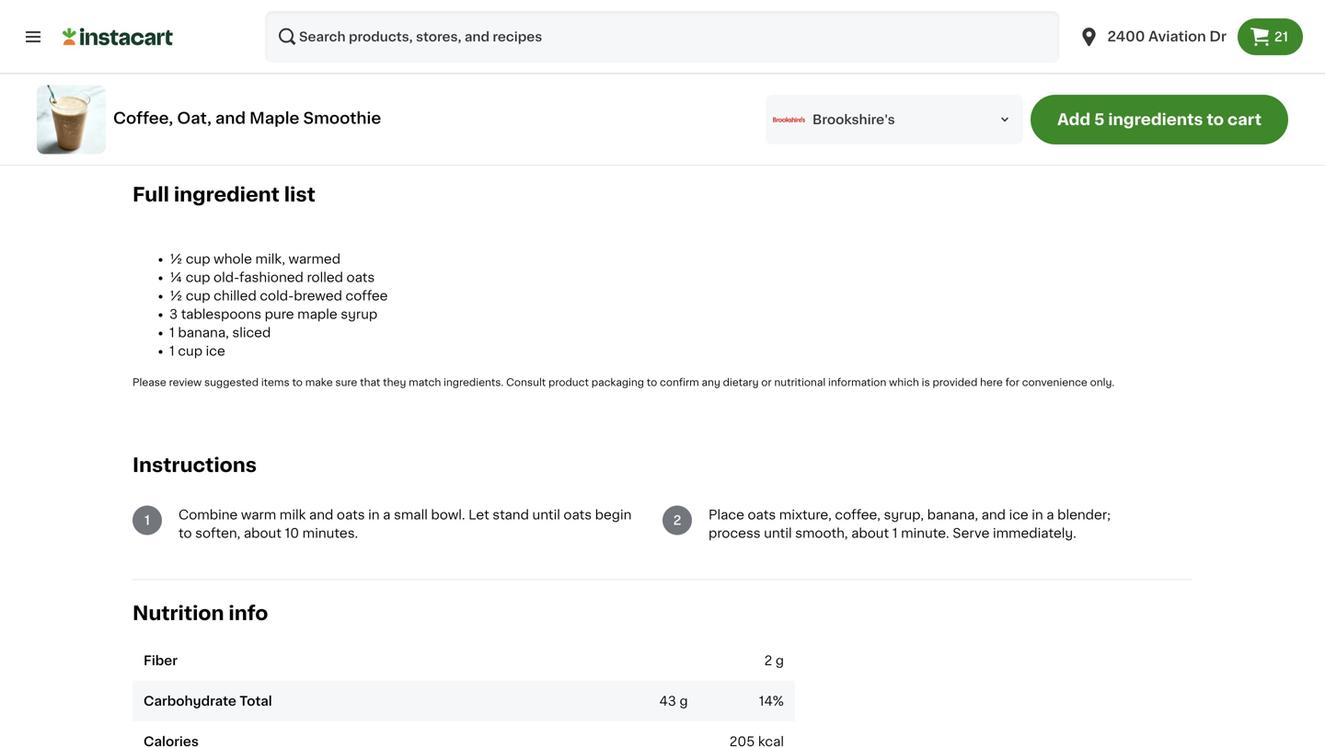 Task type: locate. For each thing, give the bounding box(es) containing it.
sure
[[335, 378, 357, 388]]

2 horizontal spatial banana,
[[927, 509, 978, 522]]

1 vertical spatial is
[[922, 378, 930, 388]]

2 up 14
[[765, 655, 772, 667]]

1 vertical spatial recipe
[[307, 69, 348, 82]]

1 vertical spatial make
[[305, 378, 333, 388]]

recipe
[[242, 34, 307, 54], [307, 69, 348, 82]]

in up immediately.
[[1032, 509, 1043, 522]]

a left small
[[383, 509, 391, 522]]

get
[[609, 87, 631, 100]]

coffee up sure
[[346, 290, 388, 303]]

cup up tablespoons
[[186, 290, 210, 303]]

1 horizontal spatial about
[[594, 69, 632, 82]]

21
[[1275, 30, 1289, 43]]

0 horizontal spatial milk
[[280, 509, 306, 522]]

milk up delicious
[[1063, 69, 1089, 82]]

is right the which
[[922, 378, 930, 388]]

1 horizontal spatial of
[[1046, 69, 1060, 82]]

the down "good"
[[561, 106, 582, 118]]

1 horizontal spatial banana,
[[741, 87, 792, 100]]

1 vertical spatial for
[[1006, 378, 1020, 388]]

this
[[199, 34, 238, 54]]

blender;
[[1058, 509, 1111, 522]]

1 horizontal spatial for
[[1041, 87, 1059, 100]]

1 horizontal spatial coffee,
[[881, 87, 927, 100]]

ice up suggested
[[206, 345, 225, 358]]

oats right rolled
[[347, 271, 375, 284]]

to inside combine warm milk and oats in a small bowl. let stand until oats begin to soften, about 10 minutes.
[[179, 527, 192, 540]]

until down mixture,
[[764, 527, 792, 540]]

syrup up it,
[[1001, 87, 1038, 100]]

info
[[229, 604, 268, 623]]

add 5 ingredients to cart button
[[1031, 95, 1289, 144]]

0 vertical spatial or
[[319, 124, 332, 137]]

until inside combine warm milk and oats in a small bowl. let stand until oats begin to soften, about 10 minutes.
[[532, 509, 560, 522]]

1 horizontal spatial g
[[776, 655, 784, 667]]

and inside combine warm milk and oats in a small bowl. let stand until oats begin to soften, about 10 minutes.
[[309, 509, 333, 522]]

0 vertical spatial for
[[1041, 87, 1059, 100]]

but,
[[877, 106, 903, 118]]

until
[[532, 509, 560, 522], [764, 527, 792, 540]]

them
[[178, 87, 212, 100]]

and up minutes.
[[309, 509, 333, 522]]

to up twist
[[1152, 69, 1165, 82]]

ice up immediately.
[[1009, 509, 1029, 522]]

cold- inside this easy coffee smoothie recipe combines all the things that are good about mornings in a healthy package. first, you'll make a combination of milk and oats to soften them into an oatmeal-like consistency. the softened oats and milk get blended up with banana, cold-brewed coffee, and maple syrup for a delicious twist on the standard breakfast smoothie. cold-brewed coffee is usually in the refrigerated drinks section of grocery stores. but, if you can't find it, you could also substitute chilled home-brewed coffee or espresso.
[[796, 87, 830, 100]]

coffee,
[[113, 110, 173, 126]]

2 vertical spatial milk
[[280, 509, 306, 522]]

syrup inside this easy coffee smoothie recipe combines all the things that are good about mornings in a healthy package. first, you'll make a combination of milk and oats to soften them into an oatmeal-like consistency. the softened oats and milk get blended up with banana, cold-brewed coffee, and maple syrup for a delicious twist on the standard breakfast smoothie. cold-brewed coffee is usually in the refrigerated drinks section of grocery stores. but, if you can't find it, you could also substitute chilled home-brewed coffee or espresso.
[[1001, 87, 1038, 100]]

about up get
[[594, 69, 632, 82]]

0 vertical spatial maple
[[958, 87, 998, 100]]

1 horizontal spatial syrup
[[1001, 87, 1038, 100]]

is down softened
[[483, 106, 494, 118]]

0 horizontal spatial until
[[532, 509, 560, 522]]

milk
[[1063, 69, 1089, 82], [580, 87, 606, 100], [280, 509, 306, 522]]

maple up can't
[[958, 87, 998, 100]]

process
[[709, 527, 761, 540]]

product
[[549, 378, 589, 388]]

drinks
[[665, 106, 704, 118]]

that right sure
[[360, 378, 380, 388]]

make left sure
[[305, 378, 333, 388]]

1 vertical spatial chilled
[[214, 290, 257, 303]]

consult
[[506, 378, 546, 388]]

about inside place oats mixture, coffee, syrup, banana, and ice in a blender; process until smooth, about 1 minute. serve immediately.
[[851, 527, 889, 540]]

1 horizontal spatial until
[[764, 527, 792, 540]]

and up serve
[[982, 509, 1006, 522]]

brewed down 'consistency.'
[[386, 106, 435, 118]]

about
[[594, 69, 632, 82], [244, 527, 282, 540], [851, 527, 889, 540]]

carbohydrate
[[144, 695, 236, 708]]

1 vertical spatial that
[[360, 378, 380, 388]]

oats up minutes.
[[337, 509, 365, 522]]

of up could
[[1046, 69, 1060, 82]]

recipe up smoothie
[[242, 34, 307, 54]]

recipe up like
[[307, 69, 348, 82]]

standard
[[157, 106, 215, 118]]

a up immediately.
[[1047, 509, 1054, 522]]

None search field
[[265, 11, 1060, 63]]

to left confirm
[[647, 378, 657, 388]]

banana, down healthy
[[741, 87, 792, 100]]

oats up the process
[[748, 509, 776, 522]]

g up %
[[776, 655, 784, 667]]

2400
[[1108, 30, 1145, 43]]

%
[[773, 695, 784, 708]]

place oats mixture, coffee, syrup, banana, and ice in a blender; process until smooth, about 1 minute. serve immediately.
[[709, 509, 1111, 540]]

0 vertical spatial ice
[[206, 345, 225, 358]]

1 vertical spatial syrup
[[341, 308, 378, 321]]

1 horizontal spatial that
[[504, 69, 530, 82]]

to left cart
[[1207, 112, 1224, 127]]

oat,
[[177, 110, 212, 126]]

is inside this easy coffee smoothie recipe combines all the things that are good about mornings in a healthy package. first, you'll make a combination of milk and oats to soften them into an oatmeal-like consistency. the softened oats and milk get blended up with banana, cold-brewed coffee, and maple syrup for a delicious twist on the standard breakfast smoothie. cold-brewed coffee is usually in the refrigerated drinks section of grocery stores. but, if you can't find it, you could also substitute chilled home-brewed coffee or espresso.
[[483, 106, 494, 118]]

into
[[215, 87, 240, 100]]

instacart logo image
[[63, 26, 173, 48]]

0 horizontal spatial chilled
[[133, 124, 175, 137]]

syrup,
[[884, 509, 924, 522]]

2 vertical spatial banana,
[[927, 509, 978, 522]]

cup left whole
[[186, 253, 210, 266]]

2400 aviation dr button
[[1078, 11, 1227, 63]]

you right it,
[[1026, 106, 1050, 118]]

to
[[1152, 69, 1165, 82], [1207, 112, 1224, 127], [292, 378, 303, 388], [647, 378, 657, 388], [179, 527, 192, 540]]

home-
[[179, 124, 221, 137]]

1 you from the left
[[918, 106, 942, 118]]

coffee, up "if"
[[881, 87, 927, 100]]

0 horizontal spatial is
[[483, 106, 494, 118]]

1 vertical spatial ½
[[169, 290, 182, 303]]

0 vertical spatial that
[[504, 69, 530, 82]]

about
[[133, 34, 195, 54]]

ingredient
[[174, 185, 280, 205]]

chilled inside ½ cup whole milk, warmed ¼ cup old-fashioned rolled oats ½ cup chilled cold-brewed coffee 3 tablespoons pure maple syrup 1 banana, sliced 1 cup ice
[[214, 290, 257, 303]]

1 horizontal spatial or
[[761, 378, 772, 388]]

stand
[[493, 509, 529, 522]]

0 horizontal spatial for
[[1006, 378, 1020, 388]]

in inside combine warm milk and oats in a small bowl. let stand until oats begin to soften, about 10 minutes.
[[368, 509, 380, 522]]

coffee, inside place oats mixture, coffee, syrup, banana, and ice in a blender; process until smooth, about 1 minute. serve immediately.
[[835, 509, 881, 522]]

1 horizontal spatial 2
[[765, 655, 772, 667]]

or
[[319, 124, 332, 137], [761, 378, 772, 388]]

good
[[557, 69, 591, 82]]

and down into
[[215, 110, 246, 126]]

mixture,
[[779, 509, 832, 522]]

0 vertical spatial make
[[913, 69, 948, 82]]

43 g
[[659, 695, 688, 708]]

could
[[1054, 106, 1090, 118]]

coffee, inside this easy coffee smoothie recipe combines all the things that are good about mornings in a healthy package. first, you'll make a combination of milk and oats to soften them into an oatmeal-like consistency. the softened oats and milk get blended up with banana, cold-brewed coffee, and maple syrup for a delicious twist on the standard breakfast smoothie. cold-brewed coffee is usually in the refrigerated drinks section of grocery stores. but, if you can't find it, you could also substitute chilled home-brewed coffee or espresso.
[[881, 87, 927, 100]]

Search field
[[265, 11, 1060, 63]]

1 vertical spatial maple
[[297, 308, 337, 321]]

14 %
[[759, 695, 784, 708]]

1 vertical spatial cold-
[[260, 290, 294, 303]]

banana, up serve
[[927, 509, 978, 522]]

0 horizontal spatial cold-
[[260, 290, 294, 303]]

2 left the place
[[673, 514, 681, 527]]

for up could
[[1041, 87, 1059, 100]]

milk down "good"
[[580, 87, 606, 100]]

and inside place oats mixture, coffee, syrup, banana, and ice in a blender; process until smooth, about 1 minute. serve immediately.
[[982, 509, 1006, 522]]

chilled down old-
[[214, 290, 257, 303]]

ice
[[206, 345, 225, 358], [1009, 509, 1029, 522]]

0 vertical spatial g
[[776, 655, 784, 667]]

syrup inside ½ cup whole milk, warmed ¼ cup old-fashioned rolled oats ½ cup chilled cold-brewed coffee 3 tablespoons pure maple syrup 1 banana, sliced 1 cup ice
[[341, 308, 378, 321]]

a up can't
[[951, 69, 959, 82]]

this
[[133, 69, 159, 82]]

smoothie.
[[282, 106, 346, 118]]

make
[[913, 69, 948, 82], [305, 378, 333, 388]]

usually
[[497, 106, 543, 118]]

syrup down rolled
[[341, 308, 378, 321]]

0 horizontal spatial 2
[[673, 514, 681, 527]]

or down 'smoothie.'
[[319, 124, 332, 137]]

for right here
[[1006, 378, 1020, 388]]

0 vertical spatial is
[[483, 106, 494, 118]]

maple down rolled
[[297, 308, 337, 321]]

package.
[[777, 69, 835, 82]]

1 vertical spatial until
[[764, 527, 792, 540]]

blended
[[634, 87, 688, 100]]

0 vertical spatial until
[[532, 509, 560, 522]]

0 vertical spatial banana,
[[741, 87, 792, 100]]

0 vertical spatial of
[[1046, 69, 1060, 82]]

a up could
[[1062, 87, 1070, 100]]

0 horizontal spatial maple
[[297, 308, 337, 321]]

you right "if"
[[918, 106, 942, 118]]

you
[[918, 106, 942, 118], [1026, 106, 1050, 118]]

until right stand
[[532, 509, 560, 522]]

is
[[483, 106, 494, 118], [922, 378, 930, 388]]

1 vertical spatial 2
[[765, 655, 772, 667]]

0 horizontal spatial about
[[244, 527, 282, 540]]

ice inside place oats mixture, coffee, syrup, banana, and ice in a blender; process until smooth, about 1 minute. serve immediately.
[[1009, 509, 1029, 522]]

2 horizontal spatial about
[[851, 527, 889, 540]]

that left are
[[504, 69, 530, 82]]

0 horizontal spatial banana,
[[178, 326, 229, 339]]

the
[[436, 69, 457, 82], [133, 106, 154, 118], [561, 106, 582, 118]]

brewed
[[830, 87, 878, 100], [386, 106, 435, 118], [221, 124, 270, 137], [294, 290, 342, 303]]

and down "good"
[[552, 87, 576, 100]]

½
[[169, 253, 182, 266], [169, 290, 182, 303]]

this easy coffee smoothie recipe combines all the things that are good about mornings in a healthy package. first, you'll make a combination of milk and oats to soften them into an oatmeal-like consistency. the softened oats and milk get blended up with banana, cold-brewed coffee, and maple syrup for a delicious twist on the standard breakfast smoothie. cold-brewed coffee is usually in the refrigerated drinks section of grocery stores. but, if you can't find it, you could also substitute chilled home-brewed coffee or espresso.
[[133, 69, 1189, 137]]

packaging
[[592, 378, 644, 388]]

0 vertical spatial milk
[[1063, 69, 1089, 82]]

until inside place oats mixture, coffee, syrup, banana, and ice in a blender; process until smooth, about 1 minute. serve immediately.
[[764, 527, 792, 540]]

oats down are
[[521, 87, 549, 100]]

please review suggested items to make sure that they match ingredients. consult product packaging to confirm any dietary or nutritional information which is provided here for convenience only.
[[133, 378, 1115, 388]]

please
[[133, 378, 166, 388]]

0 vertical spatial chilled
[[133, 124, 175, 137]]

1 vertical spatial or
[[761, 378, 772, 388]]

1 horizontal spatial chilled
[[214, 290, 257, 303]]

for inside this easy coffee smoothie recipe combines all the things that are good about mornings in a healthy package. first, you'll make a combination of milk and oats to soften them into an oatmeal-like consistency. the softened oats and milk get blended up with banana, cold-brewed coffee, and maple syrup for a delicious twist on the standard breakfast smoothie. cold-brewed coffee is usually in the refrigerated drinks section of grocery stores. but, if you can't find it, you could also substitute chilled home-brewed coffee or espresso.
[[1041, 87, 1059, 100]]

full
[[133, 185, 169, 205]]

g right 43
[[680, 695, 688, 708]]

cold- down package.
[[796, 87, 830, 100]]

oats inside ½ cup whole milk, warmed ¼ cup old-fashioned rolled oats ½ cup chilled cold-brewed coffee 3 tablespoons pure maple syrup 1 banana, sliced 1 cup ice
[[347, 271, 375, 284]]

1 horizontal spatial you
[[1026, 106, 1050, 118]]

warm
[[241, 509, 276, 522]]

the down soften
[[133, 106, 154, 118]]

0 horizontal spatial g
[[680, 695, 688, 708]]

maple inside ½ cup whole milk, warmed ¼ cup old-fashioned rolled oats ½ cup chilled cold-brewed coffee 3 tablespoons pure maple syrup 1 banana, sliced 1 cup ice
[[297, 308, 337, 321]]

1 vertical spatial milk
[[580, 87, 606, 100]]

0 vertical spatial 2
[[673, 514, 681, 527]]

coffee, oat, and maple smoothie
[[113, 110, 381, 126]]

banana, inside this easy coffee smoothie recipe combines all the things that are good about mornings in a healthy package. first, you'll make a combination of milk and oats to soften them into an oatmeal-like consistency. the softened oats and milk get blended up with banana, cold-brewed coffee, and maple syrup for a delicious twist on the standard breakfast smoothie. cold-brewed coffee is usually in the refrigerated drinks section of grocery stores. but, if you can't find it, you could also substitute chilled home-brewed coffee or espresso.
[[741, 87, 792, 100]]

softened
[[459, 87, 517, 100]]

1 vertical spatial g
[[680, 695, 688, 708]]

1 horizontal spatial ice
[[1009, 509, 1029, 522]]

brewed down breakfast
[[221, 124, 270, 137]]

about down syrup,
[[851, 527, 889, 540]]

0 vertical spatial cold-
[[796, 87, 830, 100]]

milk up 10
[[280, 509, 306, 522]]

1 horizontal spatial make
[[913, 69, 948, 82]]

chilled down soften
[[133, 124, 175, 137]]

0 horizontal spatial you
[[918, 106, 942, 118]]

you'll
[[874, 69, 910, 82]]

that
[[504, 69, 530, 82], [360, 378, 380, 388]]

1 vertical spatial of
[[759, 106, 773, 118]]

banana, down tablespoons
[[178, 326, 229, 339]]

2 horizontal spatial the
[[561, 106, 582, 118]]

cold- up the pure
[[260, 290, 294, 303]]

43
[[659, 695, 676, 708]]

combination
[[962, 69, 1043, 82]]

section
[[708, 106, 756, 118]]

1 vertical spatial ice
[[1009, 509, 1029, 522]]

to inside button
[[1207, 112, 1224, 127]]

0 horizontal spatial ice
[[206, 345, 225, 358]]

make right you'll
[[913, 69, 948, 82]]

g
[[776, 655, 784, 667], [680, 695, 688, 708]]

coffee,
[[881, 87, 927, 100], [835, 509, 881, 522]]

cold-
[[796, 87, 830, 100], [260, 290, 294, 303]]

brewed inside ½ cup whole milk, warmed ¼ cup old-fashioned rolled oats ½ cup chilled cold-brewed coffee 3 tablespoons pure maple syrup 1 banana, sliced 1 cup ice
[[294, 290, 342, 303]]

syrup
[[1001, 87, 1038, 100], [341, 308, 378, 321]]

things
[[460, 69, 501, 82]]

or right dietary on the right bottom of page
[[761, 378, 772, 388]]

1 horizontal spatial milk
[[580, 87, 606, 100]]

½ up '¼'
[[169, 253, 182, 266]]

1 down syrup,
[[892, 527, 898, 540]]

0 vertical spatial coffee,
[[881, 87, 927, 100]]

coffee, up smooth, at the right bottom of page
[[835, 509, 881, 522]]

in left small
[[368, 509, 380, 522]]

0 horizontal spatial syrup
[[341, 308, 378, 321]]

1 vertical spatial coffee,
[[835, 509, 881, 522]]

make inside this easy coffee smoothie recipe combines all the things that are good about mornings in a healthy package. first, you'll make a combination of milk and oats to soften them into an oatmeal-like consistency. the softened oats and milk get blended up with banana, cold-brewed coffee, and maple syrup for a delicious twist on the standard breakfast smoothie. cold-brewed coffee is usually in the refrigerated drinks section of grocery stores. but, if you can't find it, you could also substitute chilled home-brewed coffee or espresso.
[[913, 69, 948, 82]]

0 vertical spatial syrup
[[1001, 87, 1038, 100]]

combine warm milk and oats in a small bowl. let stand until oats begin to soften, about 10 minutes.
[[179, 509, 632, 540]]

coffee down the
[[438, 106, 480, 118]]

0 vertical spatial ½
[[169, 253, 182, 266]]

of left brookshire's icon
[[759, 106, 773, 118]]

2 horizontal spatial milk
[[1063, 69, 1089, 82]]

1 horizontal spatial maple
[[958, 87, 998, 100]]

the up the
[[436, 69, 457, 82]]

1 horizontal spatial cold-
[[796, 87, 830, 100]]

cup
[[186, 253, 210, 266], [186, 271, 210, 284], [186, 290, 210, 303], [178, 345, 203, 358]]

1 horizontal spatial is
[[922, 378, 930, 388]]

smooth,
[[795, 527, 848, 540]]

g for 43 g
[[680, 695, 688, 708]]

1 horizontal spatial the
[[436, 69, 457, 82]]

½ down '¼'
[[169, 290, 182, 303]]

brewed down rolled
[[294, 290, 342, 303]]

14
[[759, 695, 773, 708]]

substitute
[[1123, 106, 1189, 118]]

0 horizontal spatial coffee,
[[835, 509, 881, 522]]

2 for 2 g
[[765, 655, 772, 667]]

about down warm
[[244, 527, 282, 540]]

1
[[169, 326, 175, 339], [169, 345, 175, 358], [145, 514, 150, 527], [892, 527, 898, 540]]

0 horizontal spatial or
[[319, 124, 332, 137]]

2
[[673, 514, 681, 527], [765, 655, 772, 667]]

to down combine
[[179, 527, 192, 540]]

1 vertical spatial banana,
[[178, 326, 229, 339]]

a inside combine warm milk and oats in a small bowl. let stand until oats begin to soften, about 10 minutes.
[[383, 509, 391, 522]]



Task type: vqa. For each thing, say whether or not it's contained in the screenshot.
the bottommost 'is'
yes



Task type: describe. For each thing, give the bounding box(es) containing it.
small
[[394, 509, 428, 522]]

all
[[418, 69, 432, 82]]

5
[[1094, 112, 1105, 127]]

chilled inside this easy coffee smoothie recipe combines all the things that are good about mornings in a healthy package. first, you'll make a combination of milk and oats to soften them into an oatmeal-like consistency. the softened oats and milk get blended up with banana, cold-brewed coffee, and maple syrup for a delicious twist on the standard breakfast smoothie. cold-brewed coffee is usually in the refrigerated drinks section of grocery stores. but, if you can't find it, you could also substitute chilled home-brewed coffee or espresso.
[[133, 124, 175, 137]]

stores.
[[830, 106, 874, 118]]

brookshire's image
[[773, 104, 805, 136]]

place
[[709, 509, 745, 522]]

twist
[[1135, 87, 1167, 100]]

a up with in the right top of the page
[[714, 69, 722, 82]]

cup right '¼'
[[186, 271, 210, 284]]

minute.
[[901, 527, 950, 540]]

10
[[285, 527, 299, 540]]

information
[[828, 378, 887, 388]]

add
[[1057, 112, 1091, 127]]

coffee up into
[[197, 69, 239, 82]]

instructions
[[133, 456, 257, 475]]

in up up
[[699, 69, 711, 82]]

and up delicious
[[1093, 69, 1117, 82]]

it,
[[1010, 106, 1023, 118]]

the
[[431, 87, 455, 100]]

0 horizontal spatial of
[[759, 106, 773, 118]]

soften,
[[195, 527, 241, 540]]

coffee down 'smoothie.'
[[273, 124, 315, 137]]

easy
[[163, 69, 194, 82]]

in right usually
[[546, 106, 558, 118]]

also
[[1093, 106, 1120, 118]]

1 inside place oats mixture, coffee, syrup, banana, and ice in a blender; process until smooth, about 1 minute. serve immediately.
[[892, 527, 898, 540]]

¼
[[169, 271, 182, 284]]

oats inside place oats mixture, coffee, syrup, banana, and ice in a blender; process until smooth, about 1 minute. serve immediately.
[[748, 509, 776, 522]]

1 ½ from the top
[[169, 253, 182, 266]]

0 horizontal spatial that
[[360, 378, 380, 388]]

1 up review at the bottom left
[[169, 345, 175, 358]]

first,
[[839, 69, 871, 82]]

2400 aviation dr button
[[1067, 11, 1238, 63]]

breakfast
[[218, 106, 279, 118]]

ice inside ½ cup whole milk, warmed ¼ cup old-fashioned rolled oats ½ cup chilled cold-brewed coffee 3 tablespoons pure maple syrup 1 banana, sliced 1 cup ice
[[206, 345, 225, 358]]

review
[[169, 378, 202, 388]]

½ cup whole milk, warmed ¼ cup old-fashioned rolled oats ½ cup chilled cold-brewed coffee 3 tablespoons pure maple syrup 1 banana, sliced 1 cup ice
[[169, 253, 388, 358]]

about inside combine warm milk and oats in a small bowl. let stand until oats begin to soften, about 10 minutes.
[[244, 527, 282, 540]]

to right items
[[292, 378, 303, 388]]

find
[[982, 106, 1007, 118]]

oats up twist
[[1120, 69, 1149, 82]]

2 g
[[765, 655, 784, 667]]

old-
[[214, 271, 239, 284]]

nutrition info
[[133, 604, 268, 623]]

0 horizontal spatial the
[[133, 106, 154, 118]]

oatmeal-
[[262, 87, 320, 100]]

can't
[[946, 106, 979, 118]]

carbohydrate total
[[144, 695, 272, 708]]

brookshire's
[[813, 113, 895, 126]]

about inside this easy coffee smoothie recipe combines all the things that are good about mornings in a healthy package. first, you'll make a combination of milk and oats to soften them into an oatmeal-like consistency. the softened oats and milk get blended up with banana, cold-brewed coffee, and maple syrup for a delicious twist on the standard breakfast smoothie. cold-brewed coffee is usually in the refrigerated drinks section of grocery stores. but, if you can't find it, you could also substitute chilled home-brewed coffee or espresso.
[[594, 69, 632, 82]]

delicious
[[1073, 87, 1132, 100]]

2 you from the left
[[1026, 106, 1050, 118]]

0 horizontal spatial make
[[305, 378, 333, 388]]

they
[[383, 378, 406, 388]]

oats left the 'begin'
[[564, 509, 592, 522]]

recipe inside this easy coffee smoothie recipe combines all the things that are good about mornings in a healthy package. first, you'll make a combination of milk and oats to soften them into an oatmeal-like consistency. the softened oats and milk get blended up with banana, cold-brewed coffee, and maple syrup for a delicious twist on the standard breakfast smoothie. cold-brewed coffee is usually in the refrigerated drinks section of grocery stores. but, if you can't find it, you could also substitute chilled home-brewed coffee or espresso.
[[307, 69, 348, 82]]

minutes.
[[302, 527, 358, 540]]

mornings
[[635, 69, 696, 82]]

coffee inside ½ cup whole milk, warmed ¼ cup old-fashioned rolled oats ½ cup chilled cold-brewed coffee 3 tablespoons pure maple syrup 1 banana, sliced 1 cup ice
[[346, 290, 388, 303]]

here
[[980, 378, 1003, 388]]

tablespoons
[[181, 308, 261, 321]]

maple inside this easy coffee smoothie recipe combines all the things that are good about mornings in a healthy package. first, you'll make a combination of milk and oats to soften them into an oatmeal-like consistency. the softened oats and milk get blended up with banana, cold-brewed coffee, and maple syrup for a delicious twist on the standard breakfast smoothie. cold-brewed coffee is usually in the refrigerated drinks section of grocery stores. but, if you can't find it, you could also substitute chilled home-brewed coffee or espresso.
[[958, 87, 998, 100]]

begin
[[595, 509, 632, 522]]

brookshire's button
[[766, 95, 1023, 144]]

and up can't
[[930, 87, 954, 100]]

brewed down the first, at the top of the page
[[830, 87, 878, 100]]

banana, inside place oats mixture, coffee, syrup, banana, and ice in a blender; process until smooth, about 1 minute. serve immediately.
[[927, 509, 978, 522]]

on
[[1170, 87, 1186, 100]]

a inside place oats mixture, coffee, syrup, banana, and ice in a blender; process until smooth, about 1 minute. serve immediately.
[[1047, 509, 1054, 522]]

fashioned
[[239, 271, 304, 284]]

add 5 ingredients to cart
[[1057, 112, 1262, 127]]

nutrition
[[133, 604, 224, 623]]

list
[[284, 185, 316, 205]]

total
[[240, 695, 272, 708]]

to inside this easy coffee smoothie recipe combines all the things that are good about mornings in a healthy package. first, you'll make a combination of milk and oats to soften them into an oatmeal-like consistency. the softened oats and milk get blended up with banana, cold-brewed coffee, and maple syrup for a delicious twist on the standard breakfast smoothie. cold-brewed coffee is usually in the refrigerated drinks section of grocery stores. but, if you can't find it, you could also substitute chilled home-brewed coffee or espresso.
[[1152, 69, 1165, 82]]

are
[[534, 69, 554, 82]]

immediately.
[[993, 527, 1077, 540]]

ingredients
[[1109, 112, 1203, 127]]

milk inside combine warm milk and oats in a small bowl. let stand until oats begin to soften, about 10 minutes.
[[280, 509, 306, 522]]

whole
[[214, 253, 252, 266]]

like
[[320, 87, 342, 100]]

g for 2 g
[[776, 655, 784, 667]]

0 vertical spatial recipe
[[242, 34, 307, 54]]

banana, inside ½ cup whole milk, warmed ¼ cup old-fashioned rolled oats ½ cup chilled cold-brewed coffee 3 tablespoons pure maple syrup 1 banana, sliced 1 cup ice
[[178, 326, 229, 339]]

match
[[409, 378, 441, 388]]

items
[[261, 378, 290, 388]]

or inside this easy coffee smoothie recipe combines all the things that are good about mornings in a healthy package. first, you'll make a combination of milk and oats to soften them into an oatmeal-like consistency. the softened oats and milk get blended up with banana, cold-brewed coffee, and maple syrup for a delicious twist on the standard breakfast smoothie. cold-brewed coffee is usually in the refrigerated drinks section of grocery stores. but, if you can't find it, you could also substitute chilled home-brewed coffee or espresso.
[[319, 124, 332, 137]]

combines
[[351, 69, 415, 82]]

cold-
[[350, 106, 386, 118]]

1 down 3
[[169, 326, 175, 339]]

cup up review at the bottom left
[[178, 345, 203, 358]]

dr
[[1210, 30, 1227, 43]]

about this recipe
[[133, 34, 307, 54]]

dietary
[[723, 378, 759, 388]]

combine
[[179, 509, 238, 522]]

milk,
[[255, 253, 285, 266]]

1 left combine
[[145, 514, 150, 527]]

ingredients.
[[444, 378, 504, 388]]

aviation
[[1149, 30, 1206, 43]]

bowl.
[[431, 509, 465, 522]]

any
[[702, 378, 721, 388]]

2 for 2
[[673, 514, 681, 527]]

soften
[[133, 87, 174, 100]]

which
[[889, 378, 919, 388]]

smoothie
[[242, 69, 303, 82]]

in inside place oats mixture, coffee, syrup, banana, and ice in a blender; process until smooth, about 1 minute. serve immediately.
[[1032, 509, 1043, 522]]

with
[[711, 87, 738, 100]]

cold- inside ½ cup whole milk, warmed ¼ cup old-fashioned rolled oats ½ cup chilled cold-brewed coffee 3 tablespoons pure maple syrup 1 banana, sliced 1 cup ice
[[260, 290, 294, 303]]

maple
[[250, 110, 299, 126]]

up
[[691, 87, 707, 100]]

that inside this easy coffee smoothie recipe combines all the things that are good about mornings in a healthy package. first, you'll make a combination of milk and oats to soften them into an oatmeal-like consistency. the softened oats and milk get blended up with banana, cold-brewed coffee, and maple syrup for a delicious twist on the standard breakfast smoothie. cold-brewed coffee is usually in the refrigerated drinks section of grocery stores. but, if you can't find it, you could also substitute chilled home-brewed coffee or espresso.
[[504, 69, 530, 82]]

espresso.
[[335, 124, 398, 137]]

full ingredient list
[[133, 185, 316, 205]]

2 ½ from the top
[[169, 290, 182, 303]]



